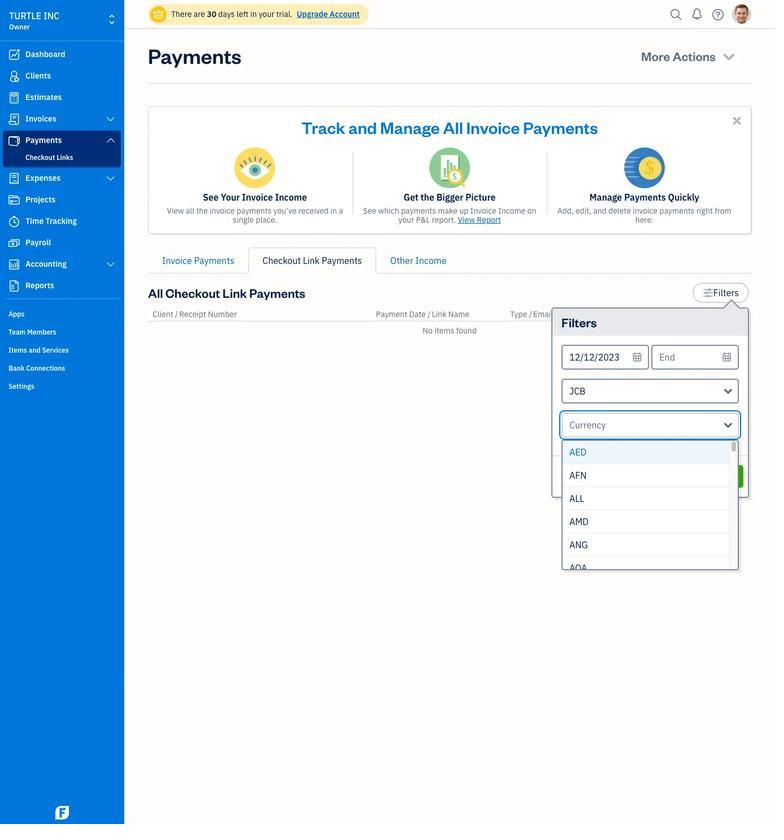 Task type: describe. For each thing, give the bounding box(es) containing it.
0 horizontal spatial filters
[[562, 314, 597, 330]]

report
[[477, 215, 501, 225]]

expense image
[[7, 173, 21, 184]]

payments for income
[[237, 206, 272, 216]]

all option
[[563, 487, 730, 511]]

crown image
[[153, 8, 165, 20]]

turtle inc owner
[[9, 10, 60, 31]]

reports
[[25, 280, 54, 291]]

invoice payments link
[[148, 248, 249, 274]]

account
[[330, 9, 360, 19]]

main element
[[0, 0, 153, 824]]

0 vertical spatial your
[[259, 9, 275, 19]]

invoices link
[[3, 109, 121, 129]]

add,
[[558, 206, 574, 216]]

estimates
[[25, 92, 62, 102]]

items
[[435, 326, 455, 336]]

client
[[153, 309, 173, 319]]

owner
[[9, 23, 30, 31]]

projects link
[[3, 190, 121, 210]]

get the bigger picture
[[404, 192, 496, 203]]

inc
[[44, 10, 60, 21]]

which
[[379, 206, 400, 216]]

view inside see your invoice income view all the invoice payments you've received in a single place.
[[167, 206, 184, 216]]

chevron large down image for payments
[[106, 136, 116, 145]]

aoa
[[570, 563, 588, 574]]

found
[[457, 326, 477, 336]]

status
[[725, 309, 748, 319]]

invoice inside see your invoice income view all the invoice payments you've received in a single place.
[[242, 192, 273, 203]]

payment date button
[[376, 309, 426, 319]]

close image
[[731, 114, 744, 127]]

time
[[25, 216, 44, 226]]

2 / from the left
[[428, 309, 431, 319]]

right
[[697, 206, 714, 216]]

invoice inside see which payments make up invoice income on your p&l report.
[[471, 206, 497, 216]]

you've
[[274, 206, 297, 216]]

timer image
[[7, 216, 21, 227]]

are
[[194, 9, 205, 19]]

report.
[[432, 215, 456, 225]]

a
[[339, 206, 343, 216]]

other income
[[391, 255, 447, 266]]

notifications image
[[689, 3, 707, 25]]

on
[[528, 206, 537, 216]]

money image
[[7, 237, 21, 249]]

picture
[[466, 192, 496, 203]]

payroll
[[25, 237, 51, 248]]

payroll link
[[3, 233, 121, 253]]

services
[[42, 346, 69, 355]]

clients link
[[3, 66, 121, 87]]

your
[[221, 192, 240, 203]]

payment image
[[7, 135, 21, 146]]

type / email
[[511, 309, 554, 319]]

0 horizontal spatial in
[[251, 9, 257, 19]]

ang option
[[563, 534, 730, 557]]

see for which
[[363, 206, 377, 216]]

other
[[391, 255, 414, 266]]

Start date in MM/DD/YYYY format text field
[[562, 345, 650, 370]]

0 vertical spatial all
[[444, 116, 464, 138]]

1 horizontal spatial view
[[458, 215, 476, 225]]

days
[[218, 9, 235, 19]]

all
[[570, 493, 585, 504]]

search image
[[668, 6, 686, 23]]

there are 30 days left in your trial. upgrade account
[[171, 9, 360, 19]]

accounting
[[25, 259, 67, 269]]

actions
[[673, 48, 716, 64]]

manage payments quickly add, edit, and delete invoice payments right from here.
[[558, 192, 732, 225]]

name
[[449, 309, 470, 319]]

from
[[715, 206, 732, 216]]

track
[[302, 116, 346, 138]]

0 horizontal spatial manage
[[381, 116, 440, 138]]

payments inside see which payments make up invoice income on your p&l report.
[[401, 206, 437, 216]]

turtle
[[9, 10, 41, 21]]

items
[[8, 346, 27, 355]]

here.
[[636, 215, 654, 225]]

report image
[[7, 280, 21, 292]]

apps
[[8, 310, 25, 318]]

filters inside dropdown button
[[714, 287, 740, 299]]

projects
[[25, 195, 56, 205]]

link inside checkout link payments link
[[303, 255, 320, 266]]

quickly
[[669, 192, 700, 203]]

items and services link
[[3, 342, 121, 359]]

expenses
[[25, 173, 61, 183]]

clients
[[25, 71, 51, 81]]

place.
[[256, 215, 277, 225]]

filters button
[[693, 283, 750, 303]]

jcb
[[570, 386, 586, 397]]

reports link
[[3, 276, 121, 296]]

JCB field
[[562, 379, 740, 404]]

0 horizontal spatial link
[[223, 285, 247, 301]]

edit,
[[576, 206, 592, 216]]

accounting link
[[3, 254, 121, 275]]

no items found
[[423, 326, 477, 336]]

income inside see your invoice income view all the invoice payments you've received in a single place.
[[275, 192, 307, 203]]

checkout link payments link
[[249, 248, 376, 274]]

track and manage all invoice payments
[[302, 116, 598, 138]]

payments for add,
[[660, 206, 695, 216]]

received
[[299, 206, 329, 216]]

tracking
[[46, 216, 77, 226]]

currency
[[570, 420, 607, 431]]

chart image
[[7, 259, 21, 270]]

go to help image
[[710, 6, 728, 23]]

clear button
[[562, 465, 651, 488]]

ang
[[570, 539, 588, 551]]

checkout links
[[25, 153, 73, 162]]

list box containing aed
[[563, 441, 738, 580]]

invoices
[[25, 114, 57, 124]]

payments link
[[3, 131, 121, 151]]

bank connections
[[8, 364, 65, 373]]

chevrondown image
[[722, 48, 737, 64]]

settings image
[[704, 286, 714, 300]]

30
[[207, 9, 217, 19]]

checkout link payments
[[263, 255, 362, 266]]



Task type: vqa. For each thing, say whether or not it's contained in the screenshot.
The "Teams"
no



Task type: locate. For each thing, give the bounding box(es) containing it.
invoice for payments
[[633, 206, 658, 216]]

filters up amount / status
[[714, 287, 740, 299]]

see your invoice income view all the invoice payments you've received in a single place.
[[167, 192, 343, 225]]

and
[[349, 116, 377, 138], [594, 206, 607, 216], [29, 346, 41, 355]]

chevron large down image inside invoices link
[[106, 115, 116, 124]]

single
[[233, 215, 254, 225]]

1 invoice from the left
[[210, 206, 235, 216]]

link up items
[[432, 309, 447, 319]]

aed
[[570, 447, 587, 458]]

the
[[421, 192, 435, 203], [196, 206, 208, 216]]

/ left status
[[721, 309, 724, 319]]

there
[[171, 9, 192, 19]]

apps link
[[3, 305, 121, 322]]

dashboard
[[25, 49, 65, 59]]

aoa option
[[563, 557, 730, 580]]

1 horizontal spatial filters
[[714, 287, 740, 299]]

team
[[8, 328, 26, 336]]

and right track
[[349, 116, 377, 138]]

/ for amount
[[721, 309, 724, 319]]

1 payments from the left
[[237, 206, 272, 216]]

checkout up expenses on the left top
[[25, 153, 55, 162]]

0 vertical spatial see
[[203, 192, 219, 203]]

see left the which
[[363, 206, 377, 216]]

checkout for checkout link payments
[[263, 255, 301, 266]]

checkout links link
[[5, 151, 119, 165]]

other income link
[[376, 248, 461, 274]]

amount
[[691, 309, 719, 319]]

your left p&l
[[399, 215, 415, 225]]

0 vertical spatial manage
[[381, 116, 440, 138]]

checkout down the place.
[[263, 255, 301, 266]]

0 vertical spatial filters
[[714, 287, 740, 299]]

dashboard link
[[3, 45, 121, 65]]

make
[[438, 206, 458, 216]]

income
[[275, 192, 307, 203], [499, 206, 526, 216], [416, 255, 447, 266]]

0 horizontal spatial view
[[167, 206, 184, 216]]

1 horizontal spatial income
[[416, 255, 447, 266]]

2 vertical spatial link
[[432, 309, 447, 319]]

date
[[410, 309, 426, 319]]

manage payments quickly image
[[625, 148, 665, 188]]

0 horizontal spatial payments
[[237, 206, 272, 216]]

0 vertical spatial link
[[303, 255, 320, 266]]

1 horizontal spatial invoice
[[633, 206, 658, 216]]

links
[[57, 153, 73, 162]]

estimate image
[[7, 92, 21, 103]]

1 vertical spatial manage
[[590, 192, 623, 203]]

number
[[208, 309, 237, 319]]

1 vertical spatial in
[[331, 206, 337, 216]]

view right make
[[458, 215, 476, 225]]

End date in MM/DD/YYYY format text field
[[652, 345, 740, 370]]

afn option
[[563, 464, 730, 487]]

see your invoice income image
[[235, 148, 276, 188]]

amd
[[570, 516, 589, 528]]

more actions button
[[632, 42, 748, 70]]

project image
[[7, 195, 21, 206]]

see for your
[[203, 192, 219, 203]]

items and services
[[8, 346, 69, 355]]

0 horizontal spatial invoice
[[210, 206, 235, 216]]

payments inside main element
[[25, 135, 62, 145]]

1 vertical spatial link
[[223, 285, 247, 301]]

no
[[423, 326, 433, 336]]

1 horizontal spatial in
[[331, 206, 337, 216]]

in right left on the left of page
[[251, 9, 257, 19]]

all checkout link payments
[[148, 285, 306, 301]]

and inside manage payments quickly add, edit, and delete invoice payments right from here.
[[594, 206, 607, 216]]

invoice inside manage payments quickly add, edit, and delete invoice payments right from here.
[[633, 206, 658, 216]]

invoice
[[467, 116, 520, 138], [242, 192, 273, 203], [471, 206, 497, 216], [162, 255, 192, 266]]

payments
[[237, 206, 272, 216], [401, 206, 437, 216], [660, 206, 695, 216]]

in left a at the left top
[[331, 206, 337, 216]]

see left your
[[203, 192, 219, 203]]

2 invoice from the left
[[633, 206, 658, 216]]

checkout
[[25, 153, 55, 162], [263, 255, 301, 266], [166, 285, 220, 301]]

income left on
[[499, 206, 526, 216]]

1 horizontal spatial and
[[349, 116, 377, 138]]

checkout inside main element
[[25, 153, 55, 162]]

invoice for your
[[210, 206, 235, 216]]

in
[[251, 9, 257, 19], [331, 206, 337, 216]]

settings link
[[3, 378, 121, 395]]

0 horizontal spatial income
[[275, 192, 307, 203]]

the right 'get'
[[421, 192, 435, 203]]

the inside see your invoice income view all the invoice payments you've received in a single place.
[[196, 206, 208, 216]]

get
[[404, 192, 419, 203]]

type
[[511, 309, 528, 319]]

more actions
[[642, 48, 716, 64]]

freshbooks image
[[53, 806, 71, 820]]

0 horizontal spatial see
[[203, 192, 219, 203]]

manage inside manage payments quickly add, edit, and delete invoice payments right from here.
[[590, 192, 623, 203]]

3 chevron large down image from the top
[[106, 174, 116, 183]]

invoice payments
[[162, 255, 235, 266]]

/ right client
[[175, 309, 178, 319]]

get the bigger picture image
[[430, 148, 470, 188]]

connections
[[26, 364, 65, 373]]

2 vertical spatial checkout
[[166, 285, 220, 301]]

chevron large down image for invoices
[[106, 115, 116, 124]]

and right items
[[29, 346, 41, 355]]

settings
[[8, 382, 34, 391]]

0 horizontal spatial all
[[148, 285, 163, 301]]

1 horizontal spatial see
[[363, 206, 377, 216]]

checkout up receipt
[[166, 285, 220, 301]]

income inside see which payments make up invoice income on your p&l report.
[[499, 206, 526, 216]]

afn
[[570, 470, 587, 481]]

chevron large down image down estimates link
[[106, 115, 116, 124]]

checkout for checkout links
[[25, 153, 55, 162]]

1 horizontal spatial all
[[444, 116, 464, 138]]

income up you've
[[275, 192, 307, 203]]

and for manage
[[349, 116, 377, 138]]

chevron large down image down checkout links link
[[106, 174, 116, 183]]

chevron large down image for expenses
[[106, 174, 116, 183]]

payments
[[148, 42, 242, 69], [524, 116, 598, 138], [25, 135, 62, 145], [625, 192, 667, 203], [194, 255, 235, 266], [322, 255, 362, 266], [250, 285, 306, 301]]

2 chevron large down image from the top
[[106, 136, 116, 145]]

1 vertical spatial filters
[[562, 314, 597, 330]]

team members
[[8, 328, 56, 336]]

1 horizontal spatial your
[[399, 215, 415, 225]]

1 horizontal spatial checkout
[[166, 285, 220, 301]]

0 horizontal spatial checkout
[[25, 153, 55, 162]]

chevron large down image up checkout links link
[[106, 136, 116, 145]]

amount / status
[[691, 309, 748, 319]]

your
[[259, 9, 275, 19], [399, 215, 415, 225]]

payments down "quickly"
[[660, 206, 695, 216]]

/ for client
[[175, 309, 178, 319]]

see inside see which payments make up invoice income on your p&l report.
[[363, 206, 377, 216]]

1 horizontal spatial manage
[[590, 192, 623, 203]]

link down received
[[303, 255, 320, 266]]

income right other
[[416, 255, 447, 266]]

all up client
[[148, 285, 163, 301]]

1 horizontal spatial link
[[303, 255, 320, 266]]

chevron large down image
[[106, 260, 116, 269]]

/ right date
[[428, 309, 431, 319]]

0 vertical spatial chevron large down image
[[106, 115, 116, 124]]

filters right email
[[562, 314, 597, 330]]

1 / from the left
[[175, 309, 178, 319]]

invoice inside see your invoice income view all the invoice payments you've received in a single place.
[[210, 206, 235, 216]]

0 horizontal spatial the
[[196, 206, 208, 216]]

0 vertical spatial in
[[251, 9, 257, 19]]

all up get the bigger picture
[[444, 116, 464, 138]]

3 payments from the left
[[660, 206, 695, 216]]

view
[[167, 206, 184, 216], [458, 215, 476, 225]]

/ for type
[[530, 309, 533, 319]]

in inside see your invoice income view all the invoice payments you've received in a single place.
[[331, 206, 337, 216]]

delete
[[609, 206, 632, 216]]

and inside main element
[[29, 346, 41, 355]]

payments inside manage payments quickly add, edit, and delete invoice payments right from here.
[[660, 206, 695, 216]]

1 chevron large down image from the top
[[106, 115, 116, 124]]

payments inside manage payments quickly add, edit, and delete invoice payments right from here.
[[625, 192, 667, 203]]

trial.
[[277, 9, 293, 19]]

2 horizontal spatial income
[[499, 206, 526, 216]]

0 horizontal spatial your
[[259, 9, 275, 19]]

your inside see which payments make up invoice income on your p&l report.
[[399, 215, 415, 225]]

2 horizontal spatial checkout
[[263, 255, 301, 266]]

1 vertical spatial see
[[363, 206, 377, 216]]

payments down 'get'
[[401, 206, 437, 216]]

your left "trial."
[[259, 9, 275, 19]]

bank
[[8, 364, 25, 373]]

invoice image
[[7, 114, 21, 125]]

1 vertical spatial checkout
[[263, 255, 301, 266]]

the right all on the top left
[[196, 206, 208, 216]]

client image
[[7, 71, 21, 82]]

0 vertical spatial income
[[275, 192, 307, 203]]

4 / from the left
[[721, 309, 724, 319]]

1 horizontal spatial the
[[421, 192, 435, 203]]

payment date / link name
[[376, 309, 470, 319]]

link
[[303, 255, 320, 266], [223, 285, 247, 301], [432, 309, 447, 319]]

view report
[[458, 215, 501, 225]]

team members link
[[3, 323, 121, 340]]

bank connections link
[[3, 360, 121, 377]]

1 vertical spatial your
[[399, 215, 415, 225]]

Currency field
[[562, 413, 740, 438]]

3 / from the left
[[530, 309, 533, 319]]

invoice down your
[[210, 206, 235, 216]]

1 vertical spatial the
[[196, 206, 208, 216]]

0 horizontal spatial and
[[29, 346, 41, 355]]

see inside see your invoice income view all the invoice payments you've received in a single place.
[[203, 192, 219, 203]]

1 vertical spatial chevron large down image
[[106, 136, 116, 145]]

and for services
[[29, 346, 41, 355]]

/ right "type"
[[530, 309, 533, 319]]

amd option
[[563, 511, 730, 534]]

1 horizontal spatial payments
[[401, 206, 437, 216]]

time tracking
[[25, 216, 77, 226]]

2 vertical spatial and
[[29, 346, 41, 355]]

all
[[186, 206, 195, 216]]

1 vertical spatial and
[[594, 206, 607, 216]]

2 vertical spatial income
[[416, 255, 447, 266]]

filters
[[714, 287, 740, 299], [562, 314, 597, 330]]

0 vertical spatial the
[[421, 192, 435, 203]]

view left all on the top left
[[167, 206, 184, 216]]

see
[[203, 192, 219, 203], [363, 206, 377, 216]]

p&l
[[416, 215, 430, 225]]

upgrade
[[297, 9, 328, 19]]

1 vertical spatial all
[[148, 285, 163, 301]]

2 horizontal spatial payments
[[660, 206, 695, 216]]

link up number on the top left of page
[[223, 285, 247, 301]]

chevron large down image
[[106, 115, 116, 124], [106, 136, 116, 145], [106, 174, 116, 183]]

aed option
[[563, 441, 730, 464]]

left
[[237, 9, 249, 19]]

expenses link
[[3, 169, 121, 189]]

payment
[[376, 309, 408, 319]]

payments inside see your invoice income view all the invoice payments you've received in a single place.
[[237, 206, 272, 216]]

and right edit,
[[594, 206, 607, 216]]

estimates link
[[3, 88, 121, 108]]

payments down your
[[237, 206, 272, 216]]

members
[[27, 328, 56, 336]]

0 vertical spatial checkout
[[25, 153, 55, 162]]

amount button
[[691, 309, 719, 319]]

2 payments from the left
[[401, 206, 437, 216]]

bigger
[[437, 192, 464, 203]]

time tracking link
[[3, 211, 121, 232]]

invoice right delete
[[633, 206, 658, 216]]

2 horizontal spatial and
[[594, 206, 607, 216]]

dashboard image
[[7, 49, 21, 61]]

1 vertical spatial income
[[499, 206, 526, 216]]

0 vertical spatial and
[[349, 116, 377, 138]]

2 vertical spatial chevron large down image
[[106, 174, 116, 183]]

list box
[[563, 441, 738, 580]]

2 horizontal spatial link
[[432, 309, 447, 319]]

receipt
[[179, 309, 206, 319]]

chevron large down image inside expenses link
[[106, 174, 116, 183]]



